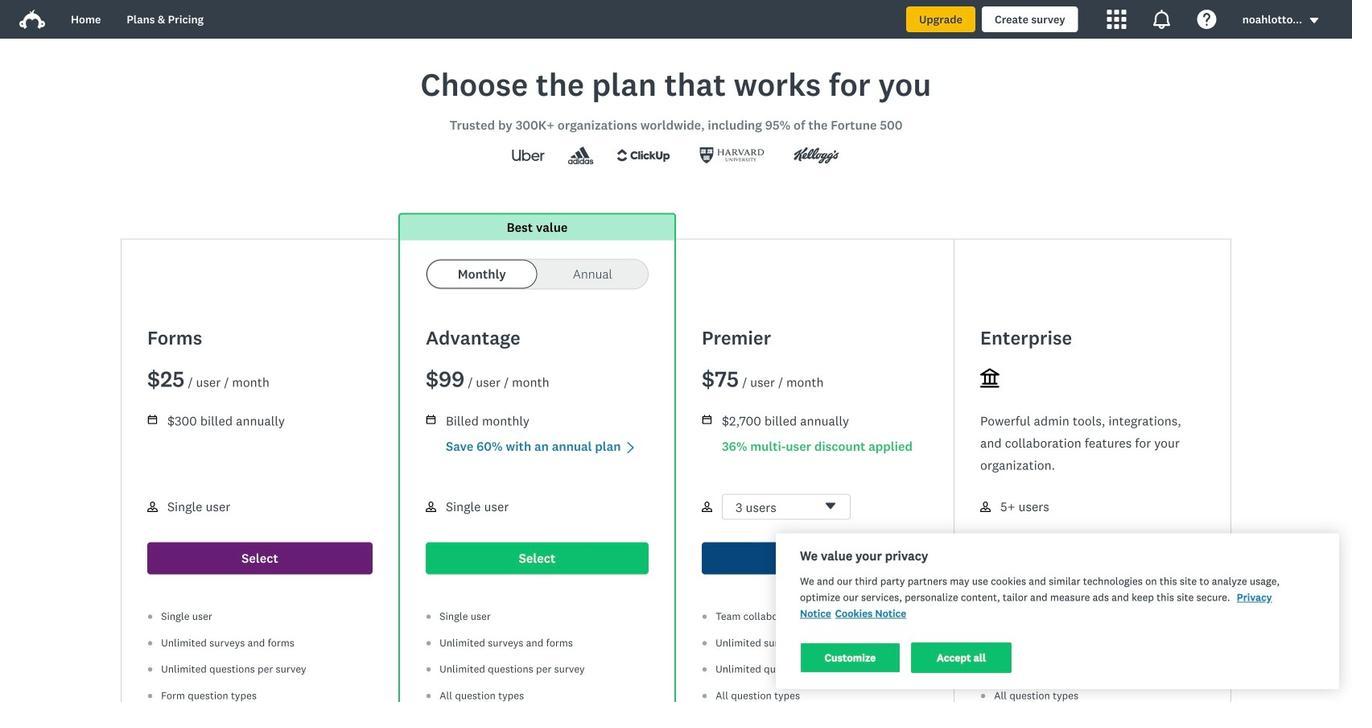Task type: locate. For each thing, give the bounding box(es) containing it.
1 horizontal spatial user image
[[426, 502, 436, 512]]

user image
[[702, 502, 713, 512], [981, 502, 991, 512]]

1 horizontal spatial user image
[[981, 502, 991, 512]]

1 user image from the left
[[147, 502, 158, 512]]

harvard image
[[685, 143, 780, 168]]

calendar icon image
[[147, 414, 158, 425], [426, 414, 436, 425], [702, 414, 713, 425], [148, 415, 157, 424], [427, 415, 436, 424], [703, 415, 712, 424]]

notification center icon image
[[1153, 10, 1172, 29]]

clickup image
[[602, 143, 685, 168]]

kellogg's image
[[780, 143, 855, 168]]

building icon image
[[981, 368, 1000, 388]]

help icon image
[[1198, 10, 1217, 29]]

user image
[[147, 502, 158, 512], [426, 502, 436, 512]]

dropdown arrow icon image
[[1309, 15, 1321, 26], [1311, 18, 1319, 23]]

brand logo image
[[19, 6, 45, 32], [19, 10, 45, 29]]

0 horizontal spatial user image
[[147, 502, 158, 512]]

products icon image
[[1108, 10, 1127, 29], [1108, 10, 1127, 29]]

0 horizontal spatial user image
[[702, 502, 713, 512]]



Task type: describe. For each thing, give the bounding box(es) containing it.
right arrow image
[[624, 441, 637, 454]]

1 user image from the left
[[702, 502, 713, 512]]

uber image
[[498, 143, 560, 168]]

1 brand logo image from the top
[[19, 6, 45, 32]]

2 brand logo image from the top
[[19, 10, 45, 29]]

2 user image from the left
[[426, 502, 436, 512]]

adidas image
[[560, 147, 602, 164]]

2 user image from the left
[[981, 502, 991, 512]]

Select Menu field
[[722, 494, 851, 521]]



Task type: vqa. For each thing, say whether or not it's contained in the screenshot.
second Products Icon
no



